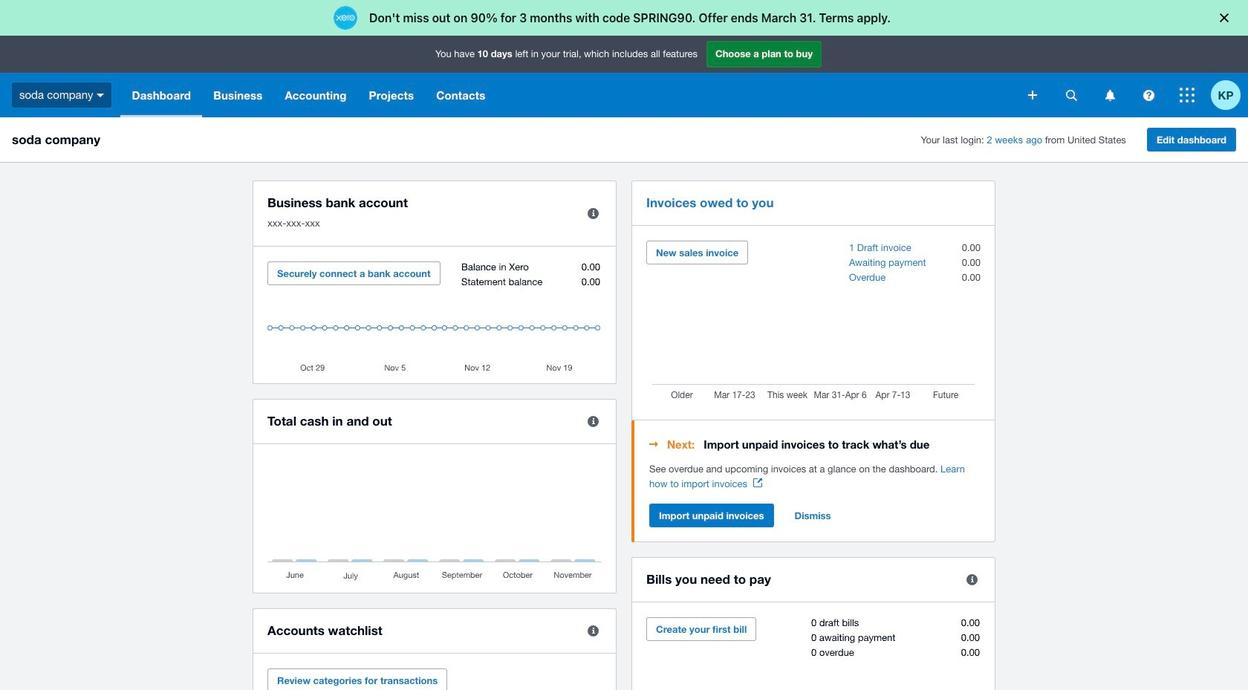 Task type: locate. For each thing, give the bounding box(es) containing it.
svg image
[[1180, 88, 1195, 103], [97, 93, 104, 97]]

banner
[[0, 36, 1249, 117]]

1 horizontal spatial svg image
[[1180, 88, 1195, 103]]

dialog
[[0, 0, 1249, 36]]

heading
[[650, 436, 981, 453]]

svg image
[[1066, 90, 1077, 101], [1106, 90, 1115, 101], [1143, 90, 1155, 101], [1029, 91, 1038, 100]]

panel body document
[[650, 462, 981, 492], [650, 462, 981, 492]]



Task type: vqa. For each thing, say whether or not it's contained in the screenshot.
the topmost address
no



Task type: describe. For each thing, give the bounding box(es) containing it.
opens in a new tab image
[[754, 479, 762, 488]]

empty state bank feed widget with a tooltip explaining the feature. includes a 'securely connect a bank account' button and a data-less flat line graph marking four weekly dates, indicating future account balance tracking. image
[[268, 262, 602, 372]]

0 horizontal spatial svg image
[[97, 93, 104, 97]]

empty state of the bills widget with a 'create your first bill' button and an unpopulated column graph. image
[[647, 618, 981, 690]]

empty state widget for the total cash in and out feature, displaying a column graph summarising bank transaction data as total money in versus total money out across all connected bank accounts, enabling a visual comparison of the two amounts. image
[[268, 459, 602, 582]]



